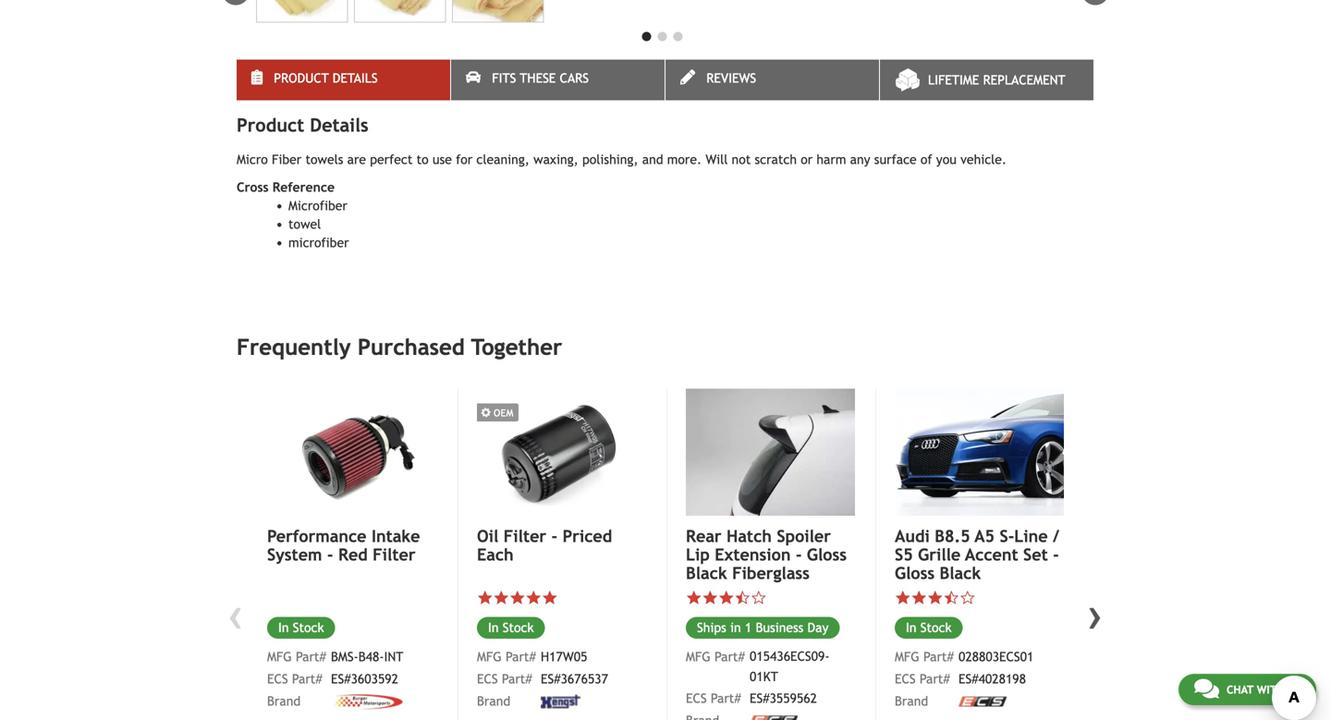Task type: vqa. For each thing, say whether or not it's contained in the screenshot.
ECS
yes



Task type: locate. For each thing, give the bounding box(es) containing it.
mfg part# 028803ecs01 ecs part# es#4028198 brand
[[895, 650, 1034, 709]]

red
[[338, 545, 368, 564]]

- right set
[[1053, 545, 1059, 564]]

ecs left es#4028198
[[895, 672, 916, 687]]

black up empty star image
[[940, 563, 981, 583]]

2 horizontal spatial in
[[906, 620, 917, 635]]

half star image for accent
[[944, 590, 960, 606]]

2 brand from the left
[[477, 694, 511, 709]]

details up towels
[[310, 114, 369, 136]]

filter right red at left bottom
[[373, 545, 416, 564]]

ships
[[697, 620, 727, 635]]

filter inside performance intake system - red filter
[[373, 545, 416, 564]]

- left red at left bottom
[[327, 545, 333, 564]]

b8.5
[[935, 527, 971, 546]]

and
[[642, 152, 663, 167]]

in down s5
[[906, 620, 917, 635]]

gloss up the day
[[807, 545, 847, 564]]

mfg for audi b8.5 a5 s-line / s5 grille accent set - gloss black
[[895, 650, 920, 664]]

-
[[552, 527, 558, 546], [327, 545, 333, 564], [796, 545, 802, 564], [1053, 545, 1059, 564]]

half star image for fiberglass
[[735, 590, 751, 606]]

half star image up the 1 at right
[[735, 590, 751, 606]]

0 horizontal spatial black
[[686, 563, 727, 583]]

star image down each
[[509, 590, 526, 606]]

3 mfg from the left
[[686, 650, 711, 664]]

ecs down ships
[[686, 691, 707, 706]]

gloss down audi on the right of the page
[[895, 563, 935, 583]]

gloss
[[807, 545, 847, 564], [895, 563, 935, 583]]

rear hatch spoiler lip extension - gloss black fiberglass link
[[686, 527, 855, 583]]

to
[[417, 152, 429, 167]]

1 vertical spatial product details
[[237, 114, 369, 136]]

2 horizontal spatial es#4000974 - 029327sch01a - microfiber cloth 3 pk - professional quality micro fiber cloth - schwaben - audi bmw volkswagen mercedes benz mini porsche image
[[452, 0, 544, 22]]

waxing,
[[534, 152, 579, 167]]

audi
[[895, 527, 930, 546]]

0 vertical spatial product
[[274, 71, 329, 85]]

stock up mfg part# 028803ecs01 ecs part# es#4028198 brand
[[921, 620, 952, 635]]

mfg left the 028803ecs01 at the right of the page
[[895, 650, 920, 664]]

1 horizontal spatial half star image
[[944, 590, 960, 606]]

0 horizontal spatial brand
[[267, 694, 301, 709]]

product details up fiber
[[237, 114, 369, 136]]

black inside audi b8.5 a5 s-line / s5 grille accent set - gloss black
[[940, 563, 981, 583]]

mfg inside mfg part# 015436ecs09- 01kt ecs part# es#3559562
[[686, 650, 711, 664]]

mfg left bms-
[[267, 650, 292, 664]]

ecs left 'es#3603592'
[[267, 672, 288, 687]]

cross
[[237, 180, 269, 194]]

0 vertical spatial ecs image
[[959, 696, 1007, 707]]

1 star image from the left
[[509, 590, 526, 606]]

lifetime
[[928, 72, 979, 87]]

in for oil filter - priced each
[[488, 620, 499, 635]]

microfiber
[[288, 235, 349, 250]]

3 stock from the left
[[921, 620, 952, 635]]

star image down oil filter - priced each
[[526, 590, 542, 606]]

0 horizontal spatial stock
[[293, 620, 324, 635]]

brand inside mfg part# h17w05 ecs part# es#3676537 brand
[[477, 694, 511, 709]]

mfg down ships
[[686, 650, 711, 664]]

line
[[1015, 527, 1048, 546]]

product
[[274, 71, 329, 85], [237, 114, 304, 136]]

chat with us link
[[1179, 674, 1317, 705]]

comments image
[[1194, 678, 1219, 700]]

business
[[756, 620, 804, 635]]

4 mfg from the left
[[895, 650, 920, 664]]

ecs inside mfg part# bms-b48-int ecs part# es#3603592 brand
[[267, 672, 288, 687]]

brand
[[267, 694, 301, 709], [477, 694, 511, 709], [895, 694, 928, 709]]

rear
[[686, 527, 722, 546]]

es#3559562
[[750, 691, 817, 706]]

stock for audi b8.5 a5 s-line / s5 grille accent set - gloss black
[[921, 620, 952, 635]]

reference
[[273, 180, 335, 194]]

in stock
[[278, 620, 324, 635], [488, 620, 534, 635], [906, 620, 952, 635]]

cleaning,
[[477, 152, 530, 167]]

ecs image
[[959, 696, 1007, 707], [750, 716, 798, 720]]

0 horizontal spatial in
[[278, 620, 289, 635]]

- inside rear hatch spoiler lip extension - gloss black fiberglass
[[796, 545, 802, 564]]

- left priced
[[552, 527, 558, 546]]

oil filter - priced each image
[[477, 389, 646, 516]]

part# left es#3559562 at the bottom right
[[711, 691, 741, 706]]

0 horizontal spatial half star image
[[735, 590, 751, 606]]

1 horizontal spatial es#4000974 - 029327sch01a - microfiber cloth 3 pk - professional quality micro fiber cloth - schwaben - audi bmw volkswagen mercedes benz mini porsche image
[[354, 0, 446, 22]]

stock up mfg part# bms-b48-int ecs part# es#3603592 brand
[[293, 620, 324, 635]]

product details up towels
[[274, 71, 378, 85]]

1 horizontal spatial in stock
[[488, 620, 534, 635]]

mfg left h17w05
[[477, 650, 502, 664]]

3 es#4000974 - 029327sch01a - microfiber cloth 3 pk - professional quality micro fiber cloth - schwaben - audi bmw volkswagen mercedes benz mini porsche image from the left
[[452, 0, 544, 22]]

stock for oil filter - priced each
[[503, 620, 534, 635]]

in stock for oil filter - priced each
[[488, 620, 534, 635]]

hengst image
[[541, 695, 581, 709]]

2 half star image from the left
[[944, 590, 960, 606]]

2 horizontal spatial brand
[[895, 694, 928, 709]]

in stock up mfg part# h17w05 ecs part# es#3676537 brand
[[488, 620, 534, 635]]

star image up in on the right of page
[[718, 590, 735, 606]]

oil
[[477, 527, 499, 546]]

mfg for oil filter - priced each
[[477, 650, 502, 664]]

together
[[471, 334, 562, 360]]

towel
[[288, 217, 321, 231]]

brand inside mfg part# 028803ecs01 ecs part# es#4028198 brand
[[895, 694, 928, 709]]

mfg for rear hatch spoiler lip extension - gloss black fiberglass
[[686, 650, 711, 664]]

1 horizontal spatial filter
[[504, 527, 547, 546]]

not
[[732, 152, 751, 167]]

1 horizontal spatial stock
[[503, 620, 534, 635]]

1 half star image from the left
[[735, 590, 751, 606]]

es#3603592
[[331, 672, 398, 687]]

mfg inside mfg part# h17w05 ecs part# es#3676537 brand
[[477, 650, 502, 664]]

2 mfg from the left
[[477, 650, 502, 664]]

harm
[[817, 152, 846, 167]]

1 brand from the left
[[267, 694, 301, 709]]

1 horizontal spatial black
[[940, 563, 981, 583]]

3 in stock from the left
[[906, 620, 952, 635]]

4 star image from the left
[[718, 590, 735, 606]]

1 horizontal spatial ecs image
[[959, 696, 1007, 707]]

brand for oil filter - priced each
[[477, 694, 511, 709]]

star image
[[509, 590, 526, 606], [526, 590, 542, 606], [686, 590, 702, 606], [718, 590, 735, 606]]

filter right oil
[[504, 527, 547, 546]]

s5
[[895, 545, 913, 564]]

2 in stock from the left
[[488, 620, 534, 635]]

black
[[686, 563, 727, 583], [940, 563, 981, 583]]

ecs image for fiberglass
[[750, 716, 798, 720]]

3 in from the left
[[906, 620, 917, 635]]

1 mfg from the left
[[267, 650, 292, 664]]

of
[[921, 152, 933, 167]]

black down rear
[[686, 563, 727, 583]]

half star image
[[735, 590, 751, 606], [944, 590, 960, 606]]

in up mfg part# bms-b48-int ecs part# es#3603592 brand
[[278, 620, 289, 635]]

3 brand from the left
[[895, 694, 928, 709]]

- right extension
[[796, 545, 802, 564]]

audi b8.5 a5 s-line / s5 grille accent set - gloss black
[[895, 527, 1060, 583]]

1 vertical spatial product
[[237, 114, 304, 136]]

each
[[477, 545, 514, 564]]

/
[[1053, 527, 1060, 546]]

in stock up mfg part# 028803ecs01 ecs part# es#4028198 brand
[[906, 620, 952, 635]]

3 star image from the left
[[542, 590, 558, 606]]

filter
[[504, 527, 547, 546], [373, 545, 416, 564]]

es#4000974 - 029327sch01a - microfiber cloth 3 pk - professional quality micro fiber cloth - schwaben - audi bmw volkswagen mercedes benz mini porsche image
[[256, 0, 348, 22], [354, 0, 446, 22], [452, 0, 544, 22]]

surface
[[874, 152, 917, 167]]

ecs image down es#3559562 at the bottom right
[[750, 716, 798, 720]]

extension
[[715, 545, 791, 564]]

0 horizontal spatial filter
[[373, 545, 416, 564]]

burger motorsports image
[[331, 692, 405, 711]]

in up mfg part# h17w05 ecs part# es#3676537 brand
[[488, 620, 499, 635]]

ecs
[[267, 672, 288, 687], [477, 672, 498, 687], [895, 672, 916, 687], [686, 691, 707, 706]]

ecs left es#3676537
[[477, 672, 498, 687]]

half star image down grille
[[944, 590, 960, 606]]

5 star image from the left
[[895, 590, 911, 606]]

es#3676537
[[541, 672, 608, 687]]

micro
[[237, 152, 268, 167]]

2 black from the left
[[940, 563, 981, 583]]

1 horizontal spatial gloss
[[895, 563, 935, 583]]

stock up mfg part# h17w05 ecs part# es#3676537 brand
[[503, 620, 534, 635]]

replacement
[[983, 72, 1066, 87]]

perfect
[[370, 152, 413, 167]]

cross reference microfiber towel microfiber
[[237, 180, 349, 250]]

mfg
[[267, 650, 292, 664], [477, 650, 502, 664], [686, 650, 711, 664], [895, 650, 920, 664]]

1 horizontal spatial brand
[[477, 694, 511, 709]]

part#
[[296, 650, 326, 664], [506, 650, 536, 664], [715, 650, 745, 664], [924, 650, 954, 664], [292, 672, 322, 687], [502, 672, 532, 687], [920, 672, 950, 687], [711, 691, 741, 706]]

details up are on the left of the page
[[333, 71, 378, 85]]

2 stock from the left
[[503, 620, 534, 635]]

0 horizontal spatial ecs image
[[750, 716, 798, 720]]

product details
[[274, 71, 378, 85], [237, 114, 369, 136]]

1 vertical spatial ecs image
[[750, 716, 798, 720]]

micro fiber towels are perfect to use for cleaning, waxing, polishing, and more. will not scratch or harm any surface of you vehicle.
[[237, 152, 1011, 167]]

you
[[936, 152, 957, 167]]

0 horizontal spatial es#4000974 - 029327sch01a - microfiber cloth 3 pk - professional quality micro fiber cloth - schwaben - audi bmw volkswagen mercedes benz mini porsche image
[[256, 0, 348, 22]]

mfg inside mfg part# 028803ecs01 ecs part# es#4028198 brand
[[895, 650, 920, 664]]

ecs image for accent
[[959, 696, 1007, 707]]

frequently
[[237, 334, 351, 360]]

star image up ships
[[686, 590, 702, 606]]

these
[[520, 71, 556, 85]]

2 star image from the left
[[526, 590, 542, 606]]

1 horizontal spatial in
[[488, 620, 499, 635]]

2 in from the left
[[488, 620, 499, 635]]

frequently purchased together
[[237, 334, 562, 360]]

in stock up mfg part# bms-b48-int ecs part# es#3603592 brand
[[278, 620, 324, 635]]

2 horizontal spatial stock
[[921, 620, 952, 635]]

2 horizontal spatial in stock
[[906, 620, 952, 635]]

0 horizontal spatial in stock
[[278, 620, 324, 635]]

ecs image down es#4028198
[[959, 696, 1007, 707]]

product inside product details link
[[274, 71, 329, 85]]

product details link
[[237, 59, 450, 100]]

1 black from the left
[[686, 563, 727, 583]]

0 horizontal spatial gloss
[[807, 545, 847, 564]]

star image
[[477, 590, 493, 606], [493, 590, 509, 606], [542, 590, 558, 606], [702, 590, 718, 606], [895, 590, 911, 606], [911, 590, 927, 606], [927, 590, 944, 606]]



Task type: describe. For each thing, give the bounding box(es) containing it.
part# left h17w05
[[506, 650, 536, 664]]

priced
[[563, 527, 612, 546]]

6 star image from the left
[[911, 590, 927, 606]]

reviews link
[[666, 59, 879, 100]]

grille
[[918, 545, 961, 564]]

015436ecs09-
[[750, 649, 830, 664]]

spoiler
[[777, 527, 831, 546]]

part# left 'es#3603592'
[[292, 672, 322, 687]]

fits these cars link
[[451, 59, 665, 100]]

performance intake system - red filter image
[[267, 389, 437, 517]]

day
[[808, 620, 829, 635]]

1 es#4000974 - 029327sch01a - microfiber cloth 3 pk - professional quality micro fiber cloth - schwaben - audi bmw volkswagen mercedes benz mini porsche image from the left
[[256, 0, 348, 22]]

lip
[[686, 545, 710, 564]]

chat
[[1227, 683, 1254, 696]]

audi b8.5 a5 s-line / s5 grille accent set - gloss black image
[[895, 389, 1064, 516]]

any
[[850, 152, 871, 167]]

fiber
[[272, 152, 302, 167]]

hatch
[[727, 527, 772, 546]]

cars
[[560, 71, 589, 85]]

part# left the 028803ecs01 at the right of the page
[[924, 650, 954, 664]]

are
[[347, 152, 366, 167]]

system
[[267, 545, 322, 564]]

s-
[[1000, 527, 1015, 546]]

microfiber
[[288, 198, 348, 213]]

will
[[706, 152, 728, 167]]

lifetime replacement link
[[880, 59, 1094, 100]]

part# left bms-
[[296, 650, 326, 664]]

purchased
[[358, 334, 465, 360]]

1 vertical spatial details
[[310, 114, 369, 136]]

accent
[[965, 545, 1019, 564]]

1 stock from the left
[[293, 620, 324, 635]]

with
[[1257, 683, 1284, 696]]

2 es#4000974 - 029327sch01a - microfiber cloth 3 pk - professional quality micro fiber cloth - schwaben - audi bmw volkswagen mercedes benz mini porsche image from the left
[[354, 0, 446, 22]]

or
[[801, 152, 813, 167]]

- inside performance intake system - red filter
[[327, 545, 333, 564]]

gloss inside audi b8.5 a5 s-line / s5 grille accent set - gloss black
[[895, 563, 935, 583]]

brand for audi b8.5 a5 s-line / s5 grille accent set - gloss black
[[895, 694, 928, 709]]

- inside oil filter - priced each
[[552, 527, 558, 546]]

polishing,
[[582, 152, 638, 167]]

intake
[[372, 527, 420, 546]]

empty star image
[[751, 590, 767, 606]]

in stock for audi b8.5 a5 s-line / s5 grille accent set - gloss black
[[906, 620, 952, 635]]

› link
[[1082, 590, 1110, 639]]

- inside audi b8.5 a5 s-line / s5 grille accent set - gloss black
[[1053, 545, 1059, 564]]

1 star image from the left
[[477, 590, 493, 606]]

ecs inside mfg part# 028803ecs01 ecs part# es#4028198 brand
[[895, 672, 916, 687]]

mfg part# h17w05 ecs part# es#3676537 brand
[[477, 650, 608, 709]]

4 star image from the left
[[702, 590, 718, 606]]

oil filter - priced each link
[[477, 527, 646, 564]]

rear hatch spoiler lip extension - gloss black fiberglass
[[686, 527, 847, 583]]

part# down in on the right of page
[[715, 650, 745, 664]]

filter inside oil filter - priced each
[[504, 527, 547, 546]]

028803ecs01
[[959, 650, 1034, 664]]

for
[[456, 152, 473, 167]]

fits these cars
[[492, 71, 589, 85]]

brand inside mfg part# bms-b48-int ecs part# es#3603592 brand
[[267, 694, 301, 709]]

performance
[[267, 527, 367, 546]]

towels
[[306, 152, 343, 167]]

h17w05
[[541, 650, 588, 664]]

more.
[[667, 152, 702, 167]]

black inside rear hatch spoiler lip extension - gloss black fiberglass
[[686, 563, 727, 583]]

in
[[730, 620, 741, 635]]

fits
[[492, 71, 516, 85]]

fiberglass
[[732, 563, 810, 583]]

7 star image from the left
[[927, 590, 944, 606]]

1
[[745, 620, 752, 635]]

bms-
[[331, 650, 358, 664]]

performance intake system - red filter link
[[267, 527, 437, 564]]

int
[[384, 650, 404, 664]]

rear hatch spoiler lip extension - gloss black fiberglass image
[[686, 389, 855, 516]]

b48-
[[358, 650, 384, 664]]

2 star image from the left
[[493, 590, 509, 606]]

lifetime replacement
[[928, 72, 1066, 87]]

01kt
[[750, 670, 778, 684]]

0 vertical spatial details
[[333, 71, 378, 85]]

1 in stock from the left
[[278, 620, 324, 635]]

mfg part# 015436ecs09- 01kt ecs part# es#3559562
[[686, 649, 830, 706]]

us
[[1288, 683, 1301, 696]]

gloss inside rear hatch spoiler lip extension - gloss black fiberglass
[[807, 545, 847, 564]]

mfg part# bms-b48-int ecs part# es#3603592 brand
[[267, 650, 404, 709]]

ecs inside mfg part# 015436ecs09- 01kt ecs part# es#3559562
[[686, 691, 707, 706]]

in for audi b8.5 a5 s-line / s5 grille accent set - gloss black
[[906, 620, 917, 635]]

›
[[1088, 590, 1103, 639]]

part# left es#3676537
[[502, 672, 532, 687]]

empty star image
[[960, 590, 976, 606]]

scratch
[[755, 152, 797, 167]]

set
[[1024, 545, 1048, 564]]

3 star image from the left
[[686, 590, 702, 606]]

audi b8.5 a5 s-line / s5 grille accent set - gloss black link
[[895, 527, 1064, 583]]

oil filter - priced each
[[477, 527, 612, 564]]

use
[[433, 152, 452, 167]]

0 vertical spatial product details
[[274, 71, 378, 85]]

mfg inside mfg part# bms-b48-int ecs part# es#3603592 brand
[[267, 650, 292, 664]]

reviews
[[707, 71, 756, 85]]

performance intake system - red filter
[[267, 527, 420, 564]]

vehicle.
[[961, 152, 1007, 167]]

part# left es#4028198
[[920, 672, 950, 687]]

ecs inside mfg part# h17w05 ecs part# es#3676537 brand
[[477, 672, 498, 687]]

1 in from the left
[[278, 620, 289, 635]]

ships in 1 business day
[[697, 620, 829, 635]]

chat with us
[[1227, 683, 1301, 696]]

a5
[[975, 527, 995, 546]]

es#4028198
[[959, 672, 1026, 687]]



